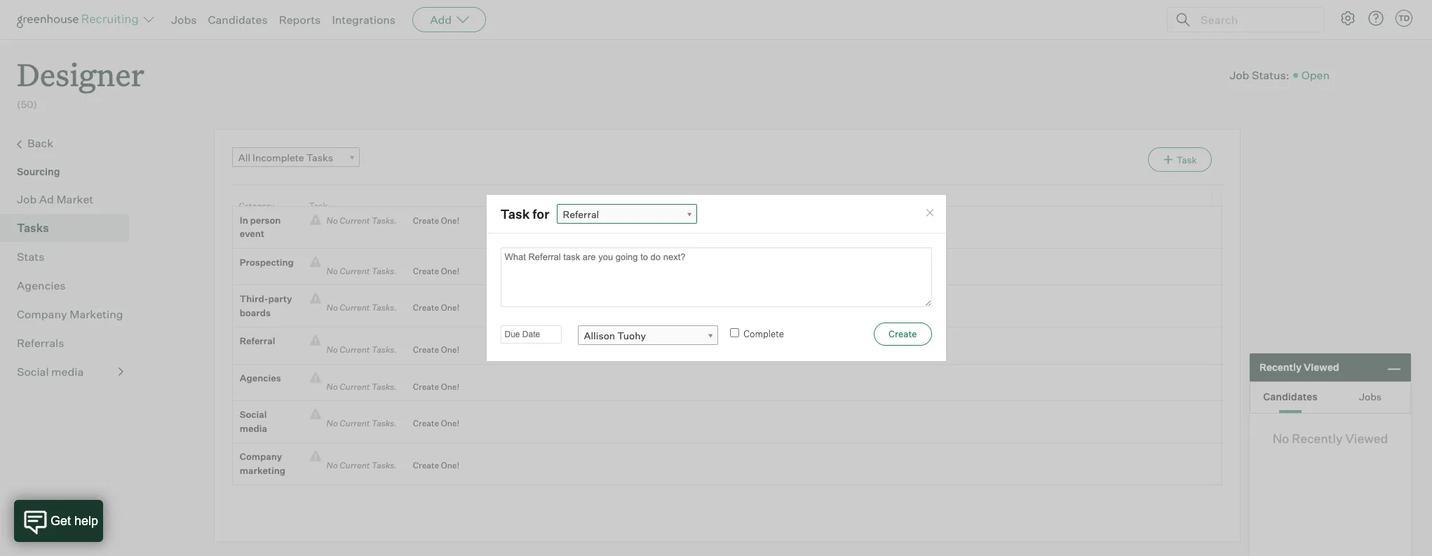 Task type: vqa. For each thing, say whether or not it's contained in the screenshot.
the rightmost the would
no



Task type: describe. For each thing, give the bounding box(es) containing it.
no current tasks. for third-party boards
[[321, 302, 402, 313]]

social inside "link"
[[17, 364, 49, 379]]

media inside "link"
[[51, 364, 84, 379]]

configure image
[[1340, 10, 1356, 27]]

no recently viewed
[[1273, 431, 1388, 446]]

stats link
[[17, 248, 123, 265]]

tasks. for third-party boards
[[372, 302, 397, 313]]

create one! link for company marketing
[[402, 459, 460, 473]]

no for social media
[[327, 418, 338, 429]]

company marketing
[[240, 451, 285, 476]]

person
[[250, 214, 281, 226]]

in
[[240, 214, 248, 226]]

boards
[[240, 307, 271, 318]]

ad
[[39, 192, 54, 206]]

no for third-party boards
[[327, 302, 338, 313]]

current for social media
[[340, 418, 370, 429]]

one! for third-party boards
[[441, 302, 460, 313]]

for
[[532, 206, 550, 221]]

due
[[604, 200, 619, 211]]

task inside dialog
[[500, 206, 530, 221]]

td button
[[1393, 7, 1415, 29]]

td button
[[1396, 10, 1413, 27]]

integrations link
[[332, 13, 396, 27]]

tasks. for agencies
[[372, 381, 397, 392]]

task for dialog
[[486, 194, 947, 362]]

create one! for agencies
[[413, 381, 460, 392]]

create one! for referral
[[413, 345, 460, 355]]

task for sourcing
[[1177, 154, 1197, 165]]

reports link
[[279, 13, 321, 27]]

sourcing
[[17, 165, 60, 177]]

add
[[430, 13, 452, 27]]

no for company marketing
[[327, 460, 338, 471]]

designer link
[[17, 39, 145, 98]]

create for third-party boards
[[413, 302, 439, 313]]

0 horizontal spatial candidates
[[208, 13, 268, 27]]

no current tasks. for agencies
[[321, 381, 402, 392]]

create for company marketing
[[413, 460, 439, 471]]

no current tasks. for social media
[[321, 418, 402, 429]]

(50)
[[17, 98, 37, 110]]

allison tuohy link
[[578, 325, 718, 346]]

all incomplete tasks
[[238, 151, 333, 163]]

create for social media
[[413, 418, 439, 429]]

none submit inside task for dialog
[[874, 323, 932, 346]]

create one! link for referral
[[402, 343, 460, 357]]

current for prospecting
[[340, 266, 370, 276]]

tasks. for in person event
[[372, 215, 397, 226]]

tasks. for social media
[[372, 418, 397, 429]]

0 vertical spatial viewed
[[1304, 361, 1339, 373]]

1 horizontal spatial media
[[240, 423, 267, 434]]

agencies link
[[17, 277, 123, 294]]

create for in person event
[[413, 215, 439, 226]]

task for task
[[309, 200, 327, 211]]

create one! for social media
[[413, 418, 460, 429]]

one! for agencies
[[441, 381, 460, 392]]

integrations
[[332, 13, 396, 27]]

create one! for company marketing
[[413, 460, 460, 471]]

one! for referral
[[441, 345, 460, 355]]

recently viewed
[[1260, 361, 1339, 373]]

social media link
[[17, 363, 123, 380]]

Search text field
[[1197, 9, 1311, 30]]

add button
[[413, 7, 486, 32]]

marketing
[[240, 465, 285, 476]]

greenhouse recruiting image
[[17, 11, 143, 28]]

current for referral
[[340, 345, 370, 355]]

create for agencies
[[413, 381, 439, 392]]

party
[[268, 293, 292, 305]]

third-party boards
[[240, 293, 292, 318]]

stats
[[17, 249, 44, 263]]

category
[[239, 200, 274, 211]]

job for job status:
[[1230, 68, 1249, 82]]



Task type: locate. For each thing, give the bounding box(es) containing it.
4 one! from the top
[[441, 345, 460, 355]]

job ad market link
[[17, 191, 123, 207]]

job
[[1230, 68, 1249, 82], [17, 192, 37, 206]]

0 vertical spatial recently
[[1260, 361, 1302, 373]]

create one! link for prospecting
[[402, 264, 460, 278]]

0 vertical spatial media
[[51, 364, 84, 379]]

1 vertical spatial agencies
[[240, 372, 281, 383]]

0 vertical spatial company
[[17, 307, 67, 321]]

company for company marketing
[[240, 451, 282, 462]]

4 tasks. from the top
[[372, 345, 397, 355]]

5 current from the top
[[340, 381, 370, 392]]

no current tasks. for referral
[[321, 345, 402, 355]]

4 create from the top
[[413, 345, 439, 355]]

1 horizontal spatial agencies
[[240, 372, 281, 383]]

close image
[[924, 207, 935, 218]]

4 no current tasks. from the top
[[321, 345, 402, 355]]

create for referral
[[413, 345, 439, 355]]

0 horizontal spatial company
[[17, 307, 67, 321]]

7 create from the top
[[413, 460, 439, 471]]

complete
[[744, 328, 784, 340]]

create one! link for agencies
[[402, 380, 460, 394]]

agencies inside "link"
[[17, 278, 66, 292]]

allison tuohy
[[584, 330, 646, 342]]

7 tasks. from the top
[[372, 460, 397, 471]]

no for in person event
[[327, 215, 338, 226]]

td
[[1398, 13, 1410, 23]]

2 horizontal spatial task
[[1177, 154, 1197, 165]]

2 create one! from the top
[[413, 266, 460, 276]]

marketing
[[70, 307, 123, 321]]

media
[[51, 364, 84, 379], [240, 423, 267, 434]]

jobs
[[171, 13, 197, 27]]

tasks. for prospecting
[[372, 266, 397, 276]]

1 horizontal spatial task
[[500, 206, 530, 221]]

job for job ad market
[[17, 192, 37, 206]]

0 horizontal spatial task
[[309, 200, 327, 211]]

prospecting
[[240, 256, 294, 268]]

3 tasks. from the top
[[372, 302, 397, 313]]

social down referrals
[[17, 364, 49, 379]]

0 horizontal spatial viewed
[[1304, 361, 1339, 373]]

current for third-party boards
[[340, 302, 370, 313]]

None submit
[[874, 323, 932, 346]]

tasks. for company marketing
[[372, 460, 397, 471]]

2 no current tasks. from the top
[[321, 266, 402, 276]]

company
[[17, 307, 67, 321], [240, 451, 282, 462]]

What Referral task are you going to do next? text field
[[500, 248, 932, 307]]

create one! for in person event
[[413, 215, 460, 226]]

all
[[238, 151, 250, 163]]

0 horizontal spatial media
[[51, 364, 84, 379]]

6 tasks. from the top
[[372, 418, 397, 429]]

company marketing link
[[17, 306, 123, 322]]

assigned
[[534, 200, 570, 211]]

jobs link
[[171, 13, 197, 27]]

create
[[413, 215, 439, 226], [413, 266, 439, 276], [413, 302, 439, 313], [413, 345, 439, 355], [413, 381, 439, 392], [413, 418, 439, 429], [413, 460, 439, 471]]

Complete checkbox
[[730, 328, 740, 338]]

1 vertical spatial tasks
[[17, 221, 49, 235]]

company for company marketing
[[17, 307, 67, 321]]

1 vertical spatial recently
[[1292, 431, 1343, 446]]

0 vertical spatial referral
[[563, 209, 599, 220]]

1 horizontal spatial tasks
[[306, 151, 333, 163]]

current for in person event
[[340, 215, 370, 226]]

3 create one! from the top
[[413, 302, 460, 313]]

0 vertical spatial social media
[[17, 364, 84, 379]]

7 no current tasks. from the top
[[321, 460, 402, 471]]

5 tasks. from the top
[[372, 381, 397, 392]]

social media down referrals
[[17, 364, 84, 379]]

0 vertical spatial agencies
[[17, 278, 66, 292]]

0 vertical spatial tasks
[[306, 151, 333, 163]]

social
[[17, 364, 49, 379], [240, 409, 267, 420]]

3 current from the top
[[340, 302, 370, 313]]

no for prospecting
[[327, 266, 338, 276]]

company marketing
[[17, 307, 123, 321]]

tuohy
[[617, 330, 646, 342]]

2 create from the top
[[413, 266, 439, 276]]

social media up the company marketing
[[240, 409, 267, 434]]

no
[[327, 215, 338, 226], [327, 266, 338, 276], [327, 302, 338, 313], [327, 345, 338, 355], [327, 381, 338, 392], [327, 418, 338, 429], [1273, 431, 1289, 446], [327, 460, 338, 471]]

task
[[1177, 154, 1197, 165], [309, 200, 327, 211], [500, 206, 530, 221]]

1 horizontal spatial viewed
[[1345, 431, 1388, 446]]

one!
[[441, 215, 460, 226], [441, 266, 460, 276], [441, 302, 460, 313], [441, 345, 460, 355], [441, 381, 460, 392], [441, 418, 460, 429], [441, 460, 460, 471]]

Due Date text field
[[500, 326, 561, 344]]

2 one! from the top
[[441, 266, 460, 276]]

1 horizontal spatial social
[[240, 409, 267, 420]]

no for agencies
[[327, 381, 338, 392]]

job status:
[[1230, 68, 1290, 82]]

0 vertical spatial job
[[1230, 68, 1249, 82]]

referral link
[[557, 204, 697, 225]]

2 create one! link from the top
[[402, 264, 460, 278]]

no current tasks. for in person event
[[321, 215, 402, 226]]

6 create from the top
[[413, 418, 439, 429]]

0 horizontal spatial agencies
[[17, 278, 66, 292]]

0 horizontal spatial social
[[17, 364, 49, 379]]

event
[[240, 228, 264, 239]]

current
[[340, 215, 370, 226], [340, 266, 370, 276], [340, 302, 370, 313], [340, 345, 370, 355], [340, 381, 370, 392], [340, 418, 370, 429], [340, 460, 370, 471]]

referrals
[[17, 336, 64, 350]]

referrals link
[[17, 334, 123, 351]]

referral left the due
[[563, 209, 599, 220]]

7 create one! link from the top
[[402, 459, 460, 473]]

current for company marketing
[[340, 460, 370, 471]]

referral
[[563, 209, 599, 220], [240, 335, 275, 347]]

viewed
[[1304, 361, 1339, 373], [1345, 431, 1388, 446]]

task for
[[500, 206, 550, 221]]

create one! link for third-party boards
[[402, 301, 460, 315]]

no current tasks. for company marketing
[[321, 460, 402, 471]]

candidates right the jobs
[[208, 13, 268, 27]]

7 create one! from the top
[[413, 460, 460, 471]]

complete?
[[633, 200, 675, 211]]

4 create one! from the top
[[413, 345, 460, 355]]

1 vertical spatial social media
[[240, 409, 267, 434]]

company up marketing
[[240, 451, 282, 462]]

7 one! from the top
[[441, 460, 460, 471]]

1 horizontal spatial candidates
[[1263, 390, 1318, 402]]

3 no current tasks. from the top
[[321, 302, 402, 313]]

one! for social media
[[441, 418, 460, 429]]

1 one! from the top
[[441, 215, 460, 226]]

no current tasks.
[[321, 215, 402, 226], [321, 266, 402, 276], [321, 302, 402, 313], [321, 345, 402, 355], [321, 381, 402, 392], [321, 418, 402, 429], [321, 460, 402, 471]]

4 create one! link from the top
[[402, 343, 460, 357]]

all incomplete tasks link
[[232, 147, 360, 167]]

reports
[[279, 13, 321, 27]]

6 create one! from the top
[[413, 418, 460, 429]]

create one!
[[413, 215, 460, 226], [413, 266, 460, 276], [413, 302, 460, 313], [413, 345, 460, 355], [413, 381, 460, 392], [413, 418, 460, 429], [413, 460, 460, 471]]

candidates
[[208, 13, 268, 27], [1263, 390, 1318, 402]]

6 one! from the top
[[441, 418, 460, 429]]

candidates down recently viewed
[[1263, 390, 1318, 402]]

social media
[[17, 364, 84, 379], [240, 409, 267, 434]]

5 create from the top
[[413, 381, 439, 392]]

0 vertical spatial social
[[17, 364, 49, 379]]

1 create one! link from the top
[[402, 214, 460, 227]]

3 create from the top
[[413, 302, 439, 313]]

0 horizontal spatial social media
[[17, 364, 84, 379]]

tasks up stats
[[17, 221, 49, 235]]

1 vertical spatial media
[[240, 423, 267, 434]]

one! for company marketing
[[441, 460, 460, 471]]

assigned to
[[534, 200, 581, 211]]

one! for in person event
[[441, 215, 460, 226]]

3 create one! link from the top
[[402, 301, 460, 315]]

current for agencies
[[340, 381, 370, 392]]

0 horizontal spatial tasks
[[17, 221, 49, 235]]

tasks. for referral
[[372, 345, 397, 355]]

1 create one! from the top
[[413, 215, 460, 226]]

6 no current tasks. from the top
[[321, 418, 402, 429]]

2 current from the top
[[340, 266, 370, 276]]

agencies down stats
[[17, 278, 66, 292]]

tasks.
[[372, 215, 397, 226], [372, 266, 397, 276], [372, 302, 397, 313], [372, 345, 397, 355], [372, 381, 397, 392], [372, 418, 397, 429], [372, 460, 397, 471]]

company up referrals
[[17, 307, 67, 321]]

6 current from the top
[[340, 418, 370, 429]]

create one! link for social media
[[402, 417, 460, 430]]

1 horizontal spatial social media
[[240, 409, 267, 434]]

job left status:
[[1230, 68, 1249, 82]]

1 vertical spatial company
[[240, 451, 282, 462]]

social up the company marketing
[[240, 409, 267, 420]]

status:
[[1252, 68, 1290, 82]]

1 horizontal spatial company
[[240, 451, 282, 462]]

tasks link
[[17, 219, 123, 236]]

tasks right incomplete
[[306, 151, 333, 163]]

job left ad
[[17, 192, 37, 206]]

5 create one! from the top
[[413, 381, 460, 392]]

in person event
[[240, 214, 281, 239]]

0 horizontal spatial job
[[17, 192, 37, 206]]

2 tasks. from the top
[[372, 266, 397, 276]]

create for prospecting
[[413, 266, 439, 276]]

1 vertical spatial candidates
[[1263, 390, 1318, 402]]

designer (50)
[[17, 53, 145, 110]]

5 no current tasks. from the top
[[321, 381, 402, 392]]

create one! link for in person event
[[402, 214, 460, 227]]

media down referrals link
[[51, 364, 84, 379]]

allison
[[584, 330, 615, 342]]

1 vertical spatial referral
[[240, 335, 275, 347]]

market
[[56, 192, 93, 206]]

referral down boards
[[240, 335, 275, 347]]

media up the company marketing
[[240, 423, 267, 434]]

5 create one! link from the top
[[402, 380, 460, 394]]

create one! for third-party boards
[[413, 302, 460, 313]]

1 horizontal spatial job
[[1230, 68, 1249, 82]]

0 horizontal spatial referral
[[240, 335, 275, 347]]

1 create from the top
[[413, 215, 439, 226]]

recently
[[1260, 361, 1302, 373], [1292, 431, 1343, 446]]

1 current from the top
[[340, 215, 370, 226]]

1 vertical spatial viewed
[[1345, 431, 1388, 446]]

one! for prospecting
[[441, 266, 460, 276]]

create one! for prospecting
[[413, 266, 460, 276]]

1 vertical spatial job
[[17, 192, 37, 206]]

create one! link
[[402, 214, 460, 227], [402, 264, 460, 278], [402, 301, 460, 315], [402, 343, 460, 357], [402, 380, 460, 394], [402, 417, 460, 430], [402, 459, 460, 473]]

6 create one! link from the top
[[402, 417, 460, 430]]

job ad market
[[17, 192, 93, 206]]

tasks
[[306, 151, 333, 163], [17, 221, 49, 235]]

back
[[27, 136, 53, 150]]

agencies
[[17, 278, 66, 292], [240, 372, 281, 383]]

7 current from the top
[[340, 460, 370, 471]]

1 vertical spatial social
[[240, 409, 267, 420]]

no current tasks. for prospecting
[[321, 266, 402, 276]]

company inside the company marketing
[[240, 451, 282, 462]]

no for referral
[[327, 345, 338, 355]]

social media inside "link"
[[17, 364, 84, 379]]

candidates link
[[208, 13, 268, 27]]

incomplete
[[253, 151, 304, 163]]

5 one! from the top
[[441, 381, 460, 392]]

third-
[[240, 293, 268, 305]]

1 tasks. from the top
[[372, 215, 397, 226]]

1 horizontal spatial referral
[[563, 209, 599, 220]]

4 current from the top
[[340, 345, 370, 355]]

0 vertical spatial candidates
[[208, 13, 268, 27]]

designer
[[17, 53, 145, 95]]

agencies down boards
[[240, 372, 281, 383]]

back link
[[17, 134, 123, 153]]

referral inside task for dialog
[[563, 209, 599, 220]]

to
[[572, 200, 581, 211]]

3 one! from the top
[[441, 302, 460, 313]]

open
[[1302, 68, 1330, 82]]

1 no current tasks. from the top
[[321, 215, 402, 226]]



